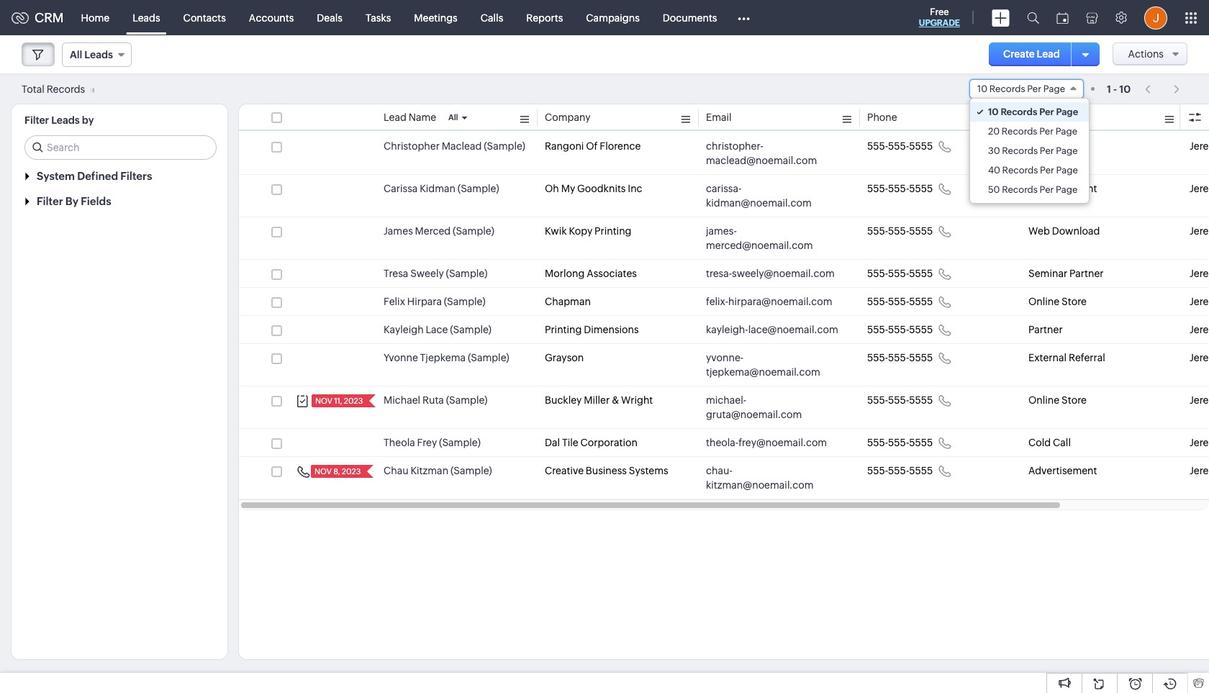 Task type: vqa. For each thing, say whether or not it's contained in the screenshot.
'Script' icon
no



Task type: describe. For each thing, give the bounding box(es) containing it.
page for 50 records per page option
[[1056, 184, 1078, 195]]

deals
[[317, 12, 343, 23]]

free
[[930, 6, 949, 17]]

all for all
[[448, 113, 458, 122]]

per for 20 records per page option
[[1040, 126, 1054, 137]]

by
[[65, 195, 78, 207]]

chau- kitzman@noemail.com link
[[706, 464, 839, 492]]

associates
[[587, 268, 637, 279]]

jerem for carissa- kidman@noemail.com
[[1190, 183, 1209, 194]]

download
[[1052, 225, 1100, 237]]

10 Records Per Page field
[[970, 79, 1084, 99]]

campaigns
[[586, 12, 640, 23]]

loading image
[[87, 88, 94, 92]]

555-555-5555 for carissa- kidman@noemail.com
[[867, 183, 933, 194]]

11,
[[334, 397, 342, 405]]

555-555-5555 for tresa-sweely@noemail.com
[[867, 268, 933, 279]]

2023 for michael ruta (sample)
[[344, 397, 363, 405]]

555-555-5555 for james- merced@noemail.com
[[867, 225, 933, 237]]

profile element
[[1136, 0, 1176, 35]]

michael- gruta@noemail.com
[[706, 394, 802, 420]]

reports
[[526, 12, 563, 23]]

meetings
[[414, 12, 458, 23]]

felix hirpara (sample) link
[[384, 294, 486, 309]]

50 records per page option
[[970, 180, 1089, 199]]

michael-
[[706, 394, 747, 406]]

total records
[[22, 83, 85, 95]]

maclead@noemail.com
[[706, 155, 817, 166]]

kayleigh lace (sample) link
[[384, 322, 492, 337]]

(sample) for james merced (sample)
[[453, 225, 494, 237]]

yvonne tjepkema (sample) link
[[384, 351, 509, 365]]

by
[[82, 114, 94, 126]]

5555 for james- merced@noemail.com
[[909, 225, 933, 237]]

kwik
[[545, 225, 567, 237]]

profile image
[[1145, 6, 1168, 29]]

system
[[37, 170, 75, 182]]

per for 30 records per page option
[[1040, 145, 1054, 156]]

(sample) for christopher maclead (sample)
[[484, 140, 525, 152]]

All Leads field
[[62, 42, 132, 67]]

search image
[[1027, 12, 1039, 24]]

maclead
[[442, 140, 482, 152]]

email
[[706, 112, 732, 123]]

chau-
[[706, 465, 733, 477]]

8,
[[333, 467, 340, 476]]

1 - 10
[[1107, 83, 1131, 95]]

tresa-
[[706, 268, 732, 279]]

filters
[[120, 170, 152, 182]]

30
[[988, 145, 1000, 156]]

5555 for michael- gruta@noemail.com
[[909, 394, 933, 406]]

michael
[[384, 394, 420, 406]]

printing dimensions
[[545, 324, 639, 335]]

records for 50 records per page option
[[1002, 184, 1038, 195]]

kopy
[[569, 225, 593, 237]]

lead source
[[1029, 112, 1087, 123]]

(sample) for theola frey (sample)
[[439, 437, 481, 448]]

james
[[384, 225, 413, 237]]

yvonne
[[384, 352, 418, 364]]

Search text field
[[25, 136, 216, 159]]

accounts
[[249, 12, 294, 23]]

advertisement for chau- kitzman@noemail.com
[[1029, 465, 1097, 477]]

lead for lead
[[1190, 112, 1209, 123]]

seminar partner
[[1029, 268, 1104, 279]]

nov 11, 2023 link
[[312, 394, 364, 407]]

(sample) for carissa kidman (sample)
[[458, 183, 499, 194]]

lead inside button
[[1037, 48, 1060, 60]]

create menu element
[[983, 0, 1019, 35]]

nov 11, 2023
[[315, 397, 363, 405]]

christopher maclead (sample)
[[384, 140, 525, 152]]

cold call for theola-frey@noemail.com
[[1029, 437, 1071, 448]]

filter for filter leads by
[[24, 114, 49, 126]]

christopher- maclead@noemail.com link
[[706, 139, 839, 168]]

free upgrade
[[919, 6, 960, 28]]

external
[[1029, 352, 1067, 364]]

tresa-sweely@noemail.com
[[706, 268, 835, 279]]

calendar image
[[1057, 12, 1069, 23]]

555-555-5555 for chau- kitzman@noemail.com
[[867, 465, 933, 477]]

kayleigh-lace@noemail.com
[[706, 324, 838, 335]]

40
[[988, 165, 1001, 176]]

external referral
[[1029, 352, 1105, 364]]

crm
[[35, 10, 64, 25]]

meetings link
[[403, 0, 469, 35]]

web download
[[1029, 225, 1100, 237]]

records inside field
[[990, 84, 1025, 94]]

(sample) for kayleigh lace (sample)
[[450, 324, 492, 335]]

kidman@noemail.com
[[706, 197, 812, 209]]

inc
[[628, 183, 643, 194]]

10 records per page inside field
[[977, 84, 1065, 94]]

50 records per page
[[988, 184, 1078, 195]]

company
[[545, 112, 591, 123]]

jerem for james- merced@noemail.com
[[1190, 225, 1209, 237]]

20 records per page option
[[970, 122, 1089, 141]]

christopher maclead (sample) link
[[384, 139, 525, 153]]

upgrade
[[919, 18, 960, 28]]

20 records per page
[[988, 126, 1078, 137]]

goodknits
[[577, 183, 626, 194]]

store for michael- gruta@noemail.com
[[1062, 394, 1087, 406]]

0 vertical spatial leads
[[133, 12, 160, 23]]

total
[[22, 83, 45, 95]]

felix-hirpara@noemail.com
[[706, 296, 833, 307]]

fields
[[81, 195, 111, 207]]

store for felix-hirpara@noemail.com
[[1062, 296, 1087, 307]]

my
[[561, 183, 575, 194]]

5555 for yvonne- tjepkema@noemail.com
[[909, 352, 933, 364]]

555-555-5555 for michael- gruta@noemail.com
[[867, 394, 933, 406]]

tresa
[[384, 268, 408, 279]]

documents link
[[651, 0, 729, 35]]

jerem for kayleigh-lace@noemail.com
[[1190, 324, 1209, 335]]

nov for chau
[[315, 467, 332, 476]]

james- merced@noemail.com link
[[706, 224, 839, 253]]

felix
[[384, 296, 405, 307]]

5555 for kayleigh-lace@noemail.com
[[909, 324, 933, 335]]

carissa-
[[706, 183, 742, 194]]

555-555-5555 for kayleigh-lace@noemail.com
[[867, 324, 933, 335]]

james merced (sample) link
[[384, 224, 494, 238]]

call for theola-frey@noemail.com
[[1053, 437, 1071, 448]]

business
[[586, 465, 627, 477]]

filter by fields button
[[12, 189, 227, 214]]

555-555-5555 for theola-frey@noemail.com
[[867, 437, 933, 448]]

40 records per page option
[[970, 161, 1089, 180]]

oh
[[545, 183, 559, 194]]

chau kitzman (sample)
[[384, 465, 492, 477]]

system defined filters
[[37, 170, 152, 182]]

per for 40 records per page option
[[1040, 165, 1054, 176]]

jerem for michael- gruta@noemail.com
[[1190, 394, 1209, 406]]

corporation
[[580, 437, 638, 448]]

(sample) for chau kitzman (sample)
[[451, 465, 492, 477]]

create lead button
[[989, 42, 1075, 66]]

cold for christopher- maclead@noemail.com
[[1029, 140, 1051, 152]]

lead for lead name
[[384, 112, 407, 123]]

deals link
[[305, 0, 354, 35]]

james- merced@noemail.com
[[706, 225, 813, 251]]

(sample) for felix hirpara (sample)
[[444, 296, 486, 307]]

frey
[[417, 437, 437, 448]]

online store for michael- gruta@noemail.com
[[1029, 394, 1087, 406]]



Task type: locate. For each thing, give the bounding box(es) containing it.
10 inside field
[[977, 84, 988, 94]]

10 5555 from the top
[[909, 465, 933, 477]]

2 horizontal spatial leads
[[133, 12, 160, 23]]

phone
[[867, 112, 897, 123]]

per inside field
[[1027, 84, 1042, 94]]

5 jerem from the top
[[1190, 296, 1209, 307]]

leads link
[[121, 0, 172, 35]]

rangoni of florence
[[545, 140, 641, 152]]

0 vertical spatial printing
[[595, 225, 632, 237]]

felix hirpara (sample)
[[384, 296, 486, 307]]

0 vertical spatial advertisement
[[1029, 183, 1097, 194]]

0 vertical spatial online
[[1029, 296, 1060, 307]]

online store down "external referral"
[[1029, 394, 1087, 406]]

hirpara@noemail.com
[[729, 296, 833, 307]]

(sample) right lace
[[450, 324, 492, 335]]

5555 for tresa-sweely@noemail.com
[[909, 268, 933, 279]]

records for 10 records per page option
[[1001, 107, 1038, 117]]

filter by fields
[[37, 195, 111, 207]]

filter inside dropdown button
[[37, 195, 63, 207]]

leads up the loading image
[[84, 49, 113, 60]]

all up christopher maclead (sample)
[[448, 113, 458, 122]]

yvonne- tjepkema@noemail.com link
[[706, 351, 839, 379]]

defined
[[77, 170, 118, 182]]

40 records per page
[[988, 165, 1078, 176]]

page inside option
[[1056, 107, 1078, 117]]

logo image
[[12, 12, 29, 23]]

10 records per page inside option
[[988, 107, 1078, 117]]

1 horizontal spatial printing
[[595, 225, 632, 237]]

10 up 10 records per page option
[[977, 84, 988, 94]]

4 5555 from the top
[[909, 268, 933, 279]]

4 555-555-5555 from the top
[[867, 268, 933, 279]]

2 cold from the top
[[1029, 437, 1051, 448]]

555-555-5555
[[867, 140, 933, 152], [867, 183, 933, 194], [867, 225, 933, 237], [867, 268, 933, 279], [867, 296, 933, 307], [867, 324, 933, 335], [867, 352, 933, 364], [867, 394, 933, 406], [867, 437, 933, 448], [867, 465, 933, 477]]

michael ruta (sample) link
[[384, 393, 488, 407]]

kayleigh
[[384, 324, 424, 335]]

frey@noemail.com
[[739, 437, 827, 448]]

call for christopher- maclead@noemail.com
[[1053, 140, 1071, 152]]

contacts link
[[172, 0, 237, 35]]

5555 for chau- kitzman@noemail.com
[[909, 465, 933, 477]]

555-
[[867, 140, 888, 152], [888, 140, 909, 152], [867, 183, 888, 194], [888, 183, 909, 194], [867, 225, 888, 237], [888, 225, 909, 237], [867, 268, 888, 279], [888, 268, 909, 279], [867, 296, 888, 307], [888, 296, 909, 307], [867, 324, 888, 335], [888, 324, 909, 335], [867, 352, 888, 364], [888, 352, 909, 364], [867, 394, 888, 406], [888, 394, 909, 406], [867, 437, 888, 448], [888, 437, 909, 448], [867, 465, 888, 477], [888, 465, 909, 477]]

systems
[[629, 465, 668, 477]]

records down 30 records per page option
[[1002, 165, 1038, 176]]

8 555-555-5555 from the top
[[867, 394, 933, 406]]

0 vertical spatial nov
[[315, 397, 333, 405]]

page inside field
[[1044, 84, 1065, 94]]

oh my goodknits inc
[[545, 183, 643, 194]]

per down 40 records per page
[[1040, 184, 1054, 195]]

miller
[[584, 394, 610, 406]]

2023 right 8,
[[342, 467, 361, 476]]

1 online from the top
[[1029, 296, 1060, 307]]

felix-
[[706, 296, 729, 307]]

4 jerem from the top
[[1190, 268, 1209, 279]]

contacts
[[183, 12, 226, 23]]

0 vertical spatial 10 records per page
[[977, 84, 1065, 94]]

records for 20 records per page option
[[1002, 126, 1038, 137]]

1 call from the top
[[1053, 140, 1071, 152]]

1 store from the top
[[1062, 296, 1087, 307]]

1 horizontal spatial partner
[[1070, 268, 1104, 279]]

per inside option
[[1040, 107, 1054, 117]]

leads inside field
[[84, 49, 113, 60]]

page for 40 records per page option
[[1056, 165, 1078, 176]]

jerem for tresa-sweely@noemail.com
[[1190, 268, 1209, 279]]

7 5555 from the top
[[909, 352, 933, 364]]

0 vertical spatial 2023
[[344, 397, 363, 405]]

theola-frey@noemail.com link
[[706, 436, 827, 450]]

theola frey (sample)
[[384, 437, 481, 448]]

hirpara
[[407, 296, 442, 307]]

per for 10 records per page option
[[1040, 107, 1054, 117]]

5555 for theola-frey@noemail.com
[[909, 437, 933, 448]]

2 call from the top
[[1053, 437, 1071, 448]]

Other Modules field
[[729, 6, 760, 29]]

records up 10 records per page option
[[990, 84, 1025, 94]]

row group containing christopher maclead (sample)
[[239, 132, 1209, 500]]

0 horizontal spatial printing
[[545, 324, 582, 335]]

nov for michael
[[315, 397, 333, 405]]

1
[[1107, 83, 1111, 95]]

(sample) for yvonne tjepkema (sample)
[[468, 352, 509, 364]]

9 5555 from the top
[[909, 437, 933, 448]]

5555 for felix-hirpara@noemail.com
[[909, 296, 933, 307]]

2023 for chau kitzman (sample)
[[342, 467, 361, 476]]

tjepkema@noemail.com
[[706, 366, 821, 378]]

&
[[612, 394, 619, 406]]

6 555-555-5555 from the top
[[867, 324, 933, 335]]

create lead
[[1003, 48, 1060, 60]]

store
[[1062, 296, 1087, 307], [1062, 394, 1087, 406]]

records for 40 records per page option
[[1002, 165, 1038, 176]]

-
[[1114, 83, 1117, 95]]

filter down total
[[24, 114, 49, 126]]

1 vertical spatial filter
[[37, 195, 63, 207]]

0 vertical spatial all
[[70, 49, 82, 60]]

buckley miller & wright
[[545, 394, 653, 406]]

all inside field
[[70, 49, 82, 60]]

1 vertical spatial cold
[[1029, 437, 1051, 448]]

1 vertical spatial nov
[[315, 467, 332, 476]]

nov left 11,
[[315, 397, 333, 405]]

555-555-5555 for christopher- maclead@noemail.com
[[867, 140, 933, 152]]

filter
[[24, 114, 49, 126], [37, 195, 63, 207]]

dal tile corporation
[[545, 437, 638, 448]]

per up 10 records per page option
[[1027, 84, 1042, 94]]

10 up 20
[[988, 107, 999, 117]]

1 vertical spatial online store
[[1029, 394, 1087, 406]]

actions
[[1128, 48, 1164, 60]]

1 vertical spatial online
[[1029, 394, 1060, 406]]

filter leads by
[[24, 114, 94, 126]]

1 vertical spatial cold call
[[1029, 437, 1071, 448]]

records inside option
[[1001, 107, 1038, 117]]

crm link
[[12, 10, 64, 25]]

ruta
[[423, 394, 444, 406]]

0 vertical spatial call
[[1053, 140, 1071, 152]]

10 records per page option
[[970, 102, 1089, 122]]

1 horizontal spatial all
[[448, 113, 458, 122]]

online store down seminar partner
[[1029, 296, 1087, 307]]

leads right home
[[133, 12, 160, 23]]

gruta@noemail.com
[[706, 409, 802, 420]]

carissa- kidman@noemail.com link
[[706, 181, 839, 210]]

partner right seminar
[[1070, 268, 1104, 279]]

navigation
[[1138, 78, 1188, 99]]

(sample) right merced
[[453, 225, 494, 237]]

1 555-555-5555 from the top
[[867, 140, 933, 152]]

(sample) up kayleigh lace (sample) 'link'
[[444, 296, 486, 307]]

theola-frey@noemail.com
[[706, 437, 827, 448]]

5 5555 from the top
[[909, 296, 933, 307]]

tile
[[562, 437, 578, 448]]

0 vertical spatial filter
[[24, 114, 49, 126]]

10 555-555-5555 from the top
[[867, 465, 933, 477]]

morlong associates
[[545, 268, 637, 279]]

online for michael- gruta@noemail.com
[[1029, 394, 1060, 406]]

chau
[[384, 465, 409, 477]]

create menu image
[[992, 9, 1010, 26]]

(sample) right tjepkema on the left bottom
[[468, 352, 509, 364]]

(sample) inside james merced (sample) link
[[453, 225, 494, 237]]

2023 inside the nov 11, 2023 link
[[344, 397, 363, 405]]

0 vertical spatial cold call
[[1029, 140, 1071, 152]]

5555 for christopher- maclead@noemail.com
[[909, 140, 933, 152]]

(sample) inside the "christopher maclead (sample)" 'link'
[[484, 140, 525, 152]]

records down 20 records per page option
[[1002, 145, 1038, 156]]

carissa
[[384, 183, 418, 194]]

florence
[[600, 140, 641, 152]]

records up 20 records per page option
[[1001, 107, 1038, 117]]

list box containing 10 records per page
[[970, 99, 1089, 203]]

merced
[[415, 225, 451, 237]]

10 records per page up 20 records per page
[[988, 107, 1078, 117]]

seminar
[[1029, 268, 1068, 279]]

10 inside option
[[988, 107, 999, 117]]

(sample) inside yvonne tjepkema (sample) link
[[468, 352, 509, 364]]

10 jerem from the top
[[1190, 465, 1209, 477]]

(sample) inside tresa sweely (sample) link
[[446, 268, 488, 279]]

chau kitzman (sample) link
[[384, 464, 492, 478]]

1 vertical spatial advertisement
[[1029, 465, 1097, 477]]

3 jerem from the top
[[1190, 225, 1209, 237]]

(sample) inside kayleigh lace (sample) 'link'
[[450, 324, 492, 335]]

1 cold call from the top
[[1029, 140, 1071, 152]]

printing up grayson
[[545, 324, 582, 335]]

grayson
[[545, 352, 584, 364]]

calls
[[481, 12, 503, 23]]

home link
[[70, 0, 121, 35]]

(sample) for michael ruta (sample)
[[446, 394, 488, 406]]

5555 for carissa- kidman@noemail.com
[[909, 183, 933, 194]]

1 vertical spatial store
[[1062, 394, 1087, 406]]

search element
[[1019, 0, 1048, 35]]

jerem for chau- kitzman@noemail.com
[[1190, 465, 1209, 477]]

michael ruta (sample)
[[384, 394, 488, 406]]

30 records per page option
[[970, 141, 1089, 161]]

1 cold from the top
[[1029, 140, 1051, 152]]

(sample) inside the 'carissa kidman (sample)' link
[[458, 183, 499, 194]]

create
[[1003, 48, 1035, 60]]

store down "external referral"
[[1062, 394, 1087, 406]]

8 5555 from the top
[[909, 394, 933, 406]]

(sample) inside felix hirpara (sample) link
[[444, 296, 486, 307]]

online down external
[[1029, 394, 1060, 406]]

2 5555 from the top
[[909, 183, 933, 194]]

merced@noemail.com
[[706, 240, 813, 251]]

2 advertisement from the top
[[1029, 465, 1097, 477]]

6 5555 from the top
[[909, 324, 933, 335]]

1 advertisement from the top
[[1029, 183, 1097, 194]]

all for all leads
[[70, 49, 82, 60]]

2 vertical spatial leads
[[51, 114, 80, 126]]

cold for theola-frey@noemail.com
[[1029, 437, 1051, 448]]

per down lead source
[[1040, 126, 1054, 137]]

2023 right 11,
[[344, 397, 363, 405]]

1 vertical spatial partner
[[1029, 324, 1063, 335]]

records down 40 records per page option
[[1002, 184, 1038, 195]]

records up 30 records per page option
[[1002, 126, 1038, 137]]

cold call for christopher- maclead@noemail.com
[[1029, 140, 1071, 152]]

jerem for christopher- maclead@noemail.com
[[1190, 140, 1209, 152]]

8 jerem from the top
[[1190, 394, 1209, 406]]

3 555-555-5555 from the top
[[867, 225, 933, 237]]

online down seminar
[[1029, 296, 1060, 307]]

0 vertical spatial partner
[[1070, 268, 1104, 279]]

lead for lead source
[[1029, 112, 1052, 123]]

2 online store from the top
[[1029, 394, 1087, 406]]

(sample) inside chau kitzman (sample) link
[[451, 465, 492, 477]]

9 jerem from the top
[[1190, 437, 1209, 448]]

per up 40 records per page
[[1040, 145, 1054, 156]]

(sample) right 'frey'
[[439, 437, 481, 448]]

0 vertical spatial online store
[[1029, 296, 1087, 307]]

(sample) right kidman
[[458, 183, 499, 194]]

6 jerem from the top
[[1190, 324, 1209, 335]]

creative
[[545, 465, 584, 477]]

row group
[[239, 132, 1209, 500]]

7 555-555-5555 from the top
[[867, 352, 933, 364]]

10 records per page
[[977, 84, 1065, 94], [988, 107, 1078, 117]]

partner up external
[[1029, 324, 1063, 335]]

jerem for yvonne- tjepkema@noemail.com
[[1190, 352, 1209, 364]]

(sample) right kitzman
[[451, 465, 492, 477]]

records left the loading image
[[47, 83, 85, 95]]

per down 30 records per page
[[1040, 165, 1054, 176]]

5 555-555-5555 from the top
[[867, 296, 933, 307]]

printing right kopy
[[595, 225, 632, 237]]

2 store from the top
[[1062, 394, 1087, 406]]

documents
[[663, 12, 717, 23]]

1 vertical spatial call
[[1053, 437, 1071, 448]]

dimensions
[[584, 324, 639, 335]]

online for felix-hirpara@noemail.com
[[1029, 296, 1060, 307]]

records for 30 records per page option
[[1002, 145, 1038, 156]]

2 555-555-5555 from the top
[[867, 183, 933, 194]]

theola
[[384, 437, 415, 448]]

online store for felix-hirpara@noemail.com
[[1029, 296, 1087, 307]]

calls link
[[469, 0, 515, 35]]

(sample) right sweely at the top left of the page
[[446, 268, 488, 279]]

lace
[[426, 324, 448, 335]]

per for 50 records per page option
[[1040, 184, 1054, 195]]

page for 30 records per page option
[[1056, 145, 1078, 156]]

9 555-555-5555 from the top
[[867, 437, 933, 448]]

theola frey (sample) link
[[384, 436, 481, 450]]

leads left the by
[[51, 114, 80, 126]]

wright
[[621, 394, 653, 406]]

per up 20 records per page
[[1040, 107, 1054, 117]]

michael- gruta@noemail.com link
[[706, 393, 839, 422]]

list box
[[970, 99, 1089, 203]]

(sample) inside theola frey (sample) link
[[439, 437, 481, 448]]

1 horizontal spatial leads
[[84, 49, 113, 60]]

page for 20 records per page option
[[1056, 126, 1078, 137]]

(sample) for tresa sweely (sample)
[[446, 268, 488, 279]]

(sample) right the maclead
[[484, 140, 525, 152]]

0 horizontal spatial partner
[[1029, 324, 1063, 335]]

system defined filters button
[[12, 163, 227, 189]]

1 vertical spatial all
[[448, 113, 458, 122]]

page for 10 records per page option
[[1056, 107, 1078, 117]]

records
[[47, 83, 85, 95], [990, 84, 1025, 94], [1001, 107, 1038, 117], [1002, 126, 1038, 137], [1002, 145, 1038, 156], [1002, 165, 1038, 176], [1002, 184, 1038, 195]]

dal
[[545, 437, 560, 448]]

nov
[[315, 397, 333, 405], [315, 467, 332, 476]]

morlong
[[545, 268, 585, 279]]

accounts link
[[237, 0, 305, 35]]

3 5555 from the top
[[909, 225, 933, 237]]

7 jerem from the top
[[1190, 352, 1209, 364]]

filter left by
[[37, 195, 63, 207]]

(sample) inside "michael ruta (sample)" link
[[446, 394, 488, 406]]

jerem for theola-frey@noemail.com
[[1190, 437, 1209, 448]]

name
[[409, 112, 436, 123]]

all up total records
[[70, 49, 82, 60]]

leads for filter leads by
[[51, 114, 80, 126]]

1 vertical spatial leads
[[84, 49, 113, 60]]

2023 inside nov 8, 2023 link
[[342, 467, 361, 476]]

2 jerem from the top
[[1190, 183, 1209, 194]]

0 vertical spatial cold
[[1029, 140, 1051, 152]]

chau- kitzman@noemail.com
[[706, 465, 814, 491]]

kayleigh-lace@noemail.com link
[[706, 322, 838, 337]]

carissa kidman (sample) link
[[384, 181, 499, 196]]

2 online from the top
[[1029, 394, 1060, 406]]

0 horizontal spatial leads
[[51, 114, 80, 126]]

advertisement for carissa- kidman@noemail.com
[[1029, 183, 1097, 194]]

jerem for felix-hirpara@noemail.com
[[1190, 296, 1209, 307]]

kidman
[[420, 183, 456, 194]]

555-555-5555 for felix-hirpara@noemail.com
[[867, 296, 933, 307]]

555-555-5555 for yvonne- tjepkema@noemail.com
[[867, 352, 933, 364]]

store down seminar partner
[[1062, 296, 1087, 307]]

(sample) right ruta
[[446, 394, 488, 406]]

1 online store from the top
[[1029, 296, 1087, 307]]

1 vertical spatial printing
[[545, 324, 582, 335]]

0 horizontal spatial all
[[70, 49, 82, 60]]

kayleigh lace (sample)
[[384, 324, 492, 335]]

felix-hirpara@noemail.com link
[[706, 294, 833, 309]]

10 right -
[[1120, 83, 1131, 95]]

filter for filter by fields
[[37, 195, 63, 207]]

0 vertical spatial store
[[1062, 296, 1087, 307]]

1 5555 from the top
[[909, 140, 933, 152]]

2 cold call from the top
[[1029, 437, 1071, 448]]

nov left 8,
[[315, 467, 332, 476]]

1 jerem from the top
[[1190, 140, 1209, 152]]

10 records per page up 10 records per page option
[[977, 84, 1065, 94]]

chapman
[[545, 296, 591, 307]]

leads for all leads
[[84, 49, 113, 60]]

1 vertical spatial 2023
[[342, 467, 361, 476]]

1 vertical spatial 10 records per page
[[988, 107, 1078, 117]]



